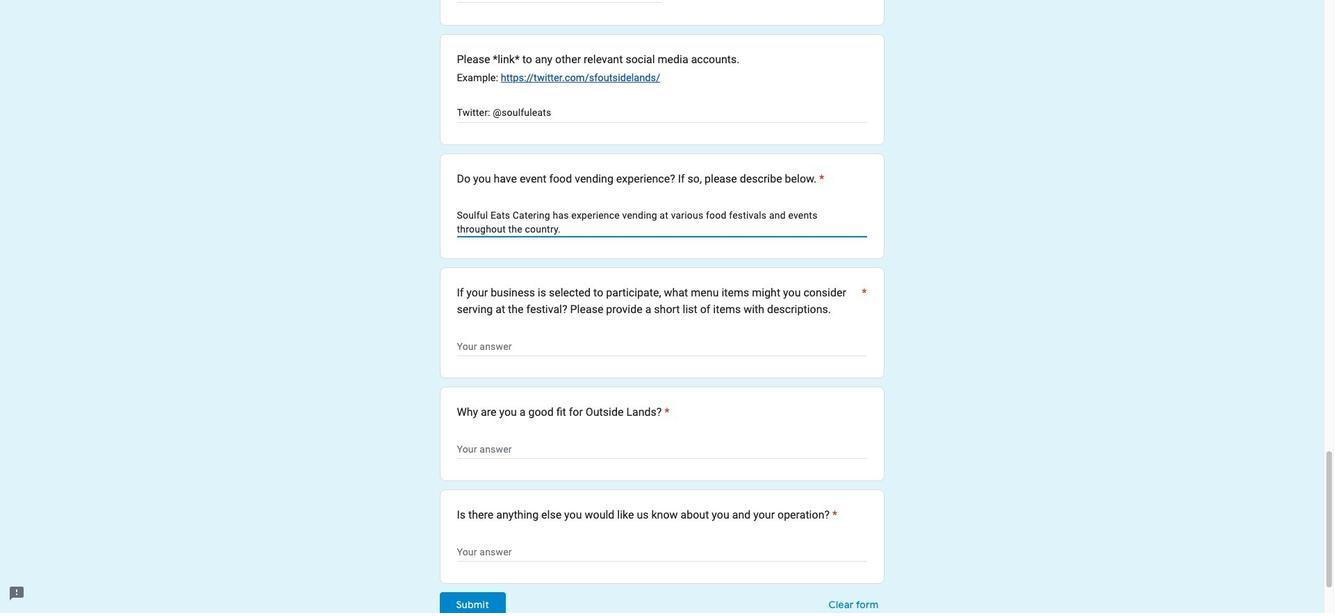 Task type: locate. For each thing, give the bounding box(es) containing it.
heading for 1st your answer text field from the bottom of the page
[[457, 405, 670, 421]]

None text field
[[457, 106, 867, 123]]

list
[[440, 0, 885, 585]]

None text field
[[457, 0, 662, 2]]

required question element for 2nd your answer text field from the bottom of the page
[[859, 285, 867, 319]]

1 heading from the top
[[457, 171, 825, 188]]

required question element for 1st your answer text field from the bottom of the page
[[662, 405, 670, 421]]

1 vertical spatial your answer text field
[[457, 545, 867, 562]]

4 heading from the top
[[457, 508, 838, 524]]

Your answer text field
[[457, 209, 867, 237], [457, 545, 867, 562]]

heading for 2nd your answer text field from the bottom of the page
[[457, 285, 867, 319]]

0 vertical spatial your answer text field
[[457, 209, 867, 237]]

1 vertical spatial your answer text field
[[457, 442, 867, 459]]

heading
[[457, 171, 825, 188], [457, 285, 867, 319], [457, 405, 670, 421], [457, 508, 838, 524]]

2 your answer text field from the top
[[457, 545, 867, 562]]

Your answer text field
[[457, 339, 867, 356], [457, 442, 867, 459]]

3 heading from the top
[[457, 405, 670, 421]]

0 vertical spatial your answer text field
[[457, 339, 867, 356]]

2 heading from the top
[[457, 285, 867, 319]]

2 your answer text field from the top
[[457, 442, 867, 459]]

required question element
[[817, 171, 825, 188], [859, 285, 867, 319], [662, 405, 670, 421], [830, 508, 838, 524]]



Task type: vqa. For each thing, say whether or not it's contained in the screenshot.
3rd heading from the bottom of the page
yes



Task type: describe. For each thing, give the bounding box(es) containing it.
required question element for 2nd your answer text box from the bottom of the page
[[817, 171, 825, 188]]

report a problem to google image
[[8, 586, 25, 603]]

1 your answer text field from the top
[[457, 339, 867, 356]]

heading for 2nd your answer text box from the bottom of the page
[[457, 171, 825, 188]]

heading for 2nd your answer text box
[[457, 508, 838, 524]]

1 your answer text field from the top
[[457, 209, 867, 237]]

required question element for 2nd your answer text box
[[830, 508, 838, 524]]



